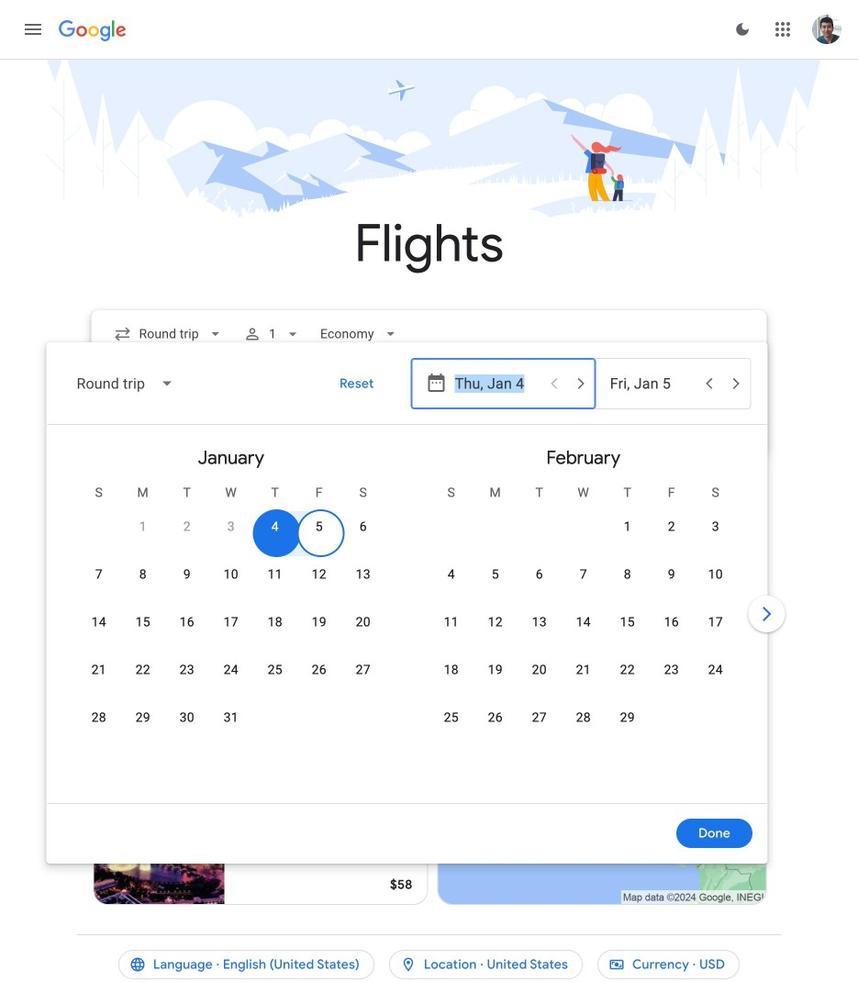 Task type: describe. For each thing, give the bounding box(es) containing it.
thu, feb 8 element
[[624, 566, 632, 584]]

wed, feb 14 element
[[576, 614, 591, 632]]

row up wed, jan 17 element
[[77, 558, 385, 610]]

tue, feb 6 element
[[536, 566, 543, 584]]

next image
[[745, 593, 790, 637]]

58 US dollars text field
[[390, 877, 413, 894]]

sun, jan 21 element
[[92, 661, 106, 680]]

wed, jan 17 element
[[224, 614, 239, 632]]

sat, jan 20 element
[[356, 614, 371, 632]]

2 row group from the left
[[407, 433, 760, 796]]

grid inside flight search field
[[55, 433, 760, 815]]

sat, jan 13 element
[[356, 566, 371, 584]]

suggested trips from san francisco region
[[91, 476, 767, 913]]

mon, feb 5 element
[[492, 566, 499, 584]]

mon, jan 15 element
[[136, 614, 150, 632]]

sun, feb 11 element
[[444, 614, 459, 632]]

mon, jan 8 element
[[139, 566, 147, 584]]

fri, feb 16 element
[[665, 614, 679, 632]]

row up wed, jan 24 element
[[77, 605, 385, 658]]

tue, feb 13 element
[[532, 614, 547, 632]]

thu, feb 15 element
[[620, 614, 635, 632]]

sat, feb 3 element
[[712, 518, 720, 537]]

thu, jan 25 element
[[268, 661, 283, 680]]

sun, feb 25 element
[[444, 709, 459, 728]]

main menu image
[[22, 18, 44, 40]]

mon, feb 12 element
[[488, 614, 503, 632]]

mon, jan 1 element
[[139, 518, 147, 537]]

sat, feb 10 element
[[709, 566, 723, 584]]

row down tue, feb 20 'element'
[[430, 701, 650, 753]]

mon, feb 26 element
[[488, 709, 503, 728]]

row up 'thu, jan 11' element
[[121, 503, 385, 562]]

thu, feb 29 element
[[620, 709, 635, 728]]

wed, feb 28 element
[[576, 709, 591, 728]]

tue, jan 30 element
[[180, 709, 195, 728]]

sun, jan 14 element
[[92, 614, 106, 632]]

2 departure text field from the left
[[487, 359, 598, 409]]

sat, jan 27 element
[[356, 661, 371, 680]]

row down tue, jan 23 element
[[77, 701, 253, 753]]

wed, jan 10 element
[[224, 566, 239, 584]]

thu, feb 1 element
[[624, 518, 632, 537]]

wed, feb 7 element
[[580, 566, 588, 584]]

thu, jan 18 element
[[268, 614, 283, 632]]

mon, jan 29 element
[[136, 709, 150, 728]]

row up wed, feb 28 element
[[430, 653, 738, 705]]

mon, feb 19 element
[[488, 661, 503, 680]]

tue, feb 20 element
[[532, 661, 547, 680]]

sun, feb 4 element
[[448, 566, 455, 584]]

thu, jan 4, departure date. element
[[272, 518, 279, 537]]

thu, jan 11 element
[[268, 566, 283, 584]]

fri, feb 9 element
[[668, 566, 676, 584]]

fri, jan 12 element
[[312, 566, 327, 584]]

jetblue image
[[239, 706, 254, 721]]



Task type: vqa. For each thing, say whether or not it's contained in the screenshot.
CO associated with 190
no



Task type: locate. For each thing, give the bounding box(es) containing it.
sun, jan 7 element
[[95, 566, 103, 584]]

change appearance image
[[721, 7, 765, 51]]

Return text field
[[610, 359, 695, 409], [626, 359, 737, 409]]

wed, feb 21 element
[[576, 661, 591, 680]]

2 return text field from the left
[[626, 359, 737, 409]]

sat, feb 17 element
[[709, 614, 723, 632]]

row up wed, feb 14 element
[[430, 558, 738, 610]]

tue, jan 23 element
[[180, 661, 195, 680]]

row group
[[55, 433, 407, 796], [407, 433, 760, 796]]

1 return text field from the left
[[610, 359, 695, 409]]

row
[[121, 503, 385, 562], [606, 503, 738, 562], [77, 558, 385, 610], [430, 558, 738, 610], [77, 605, 385, 658], [430, 605, 738, 658], [77, 653, 385, 705], [430, 653, 738, 705], [77, 701, 253, 753], [430, 701, 650, 753]]

tue, jan 9 element
[[183, 566, 191, 584]]

wed, jan 3 element
[[227, 518, 235, 537]]

thu, feb 22 element
[[620, 661, 635, 680]]

sun, feb 18 element
[[444, 661, 459, 680]]

sun, jan 28 element
[[92, 709, 106, 728]]

row up wed, feb 21 element
[[430, 605, 738, 658]]

mon, jan 22 element
[[136, 661, 150, 680]]

tue, feb 27 element
[[532, 709, 547, 728]]

wed, jan 31 element
[[224, 709, 239, 728]]

tue, jan 2 element
[[183, 518, 191, 537]]

fri, jan 5, return date. element
[[316, 518, 323, 537]]

fri, feb 2 element
[[668, 518, 676, 537]]

wed, jan 24 element
[[224, 661, 239, 680]]

None field
[[106, 318, 232, 351], [313, 318, 407, 351], [62, 362, 190, 406], [106, 318, 232, 351], [313, 318, 407, 351], [62, 362, 190, 406]]

Departure text field
[[455, 359, 540, 409], [487, 359, 598, 409]]

fri, feb 23 element
[[665, 661, 679, 680]]

row up the jetblue icon
[[77, 653, 385, 705]]

fri, jan 26 element
[[312, 661, 327, 680]]

sat, jan 6 element
[[360, 518, 367, 537]]

1 row group from the left
[[55, 433, 407, 796]]

row up fri, feb 9 element
[[606, 503, 738, 562]]

1 departure text field from the left
[[455, 359, 540, 409]]

fri, jan 19 element
[[312, 614, 327, 632]]

frontier and spirit image
[[239, 576, 254, 591]]

sat, feb 24 element
[[709, 661, 723, 680]]

tue, jan 16 element
[[180, 614, 195, 632]]

grid
[[55, 433, 760, 815]]

Flight search field
[[47, 311, 790, 864]]



